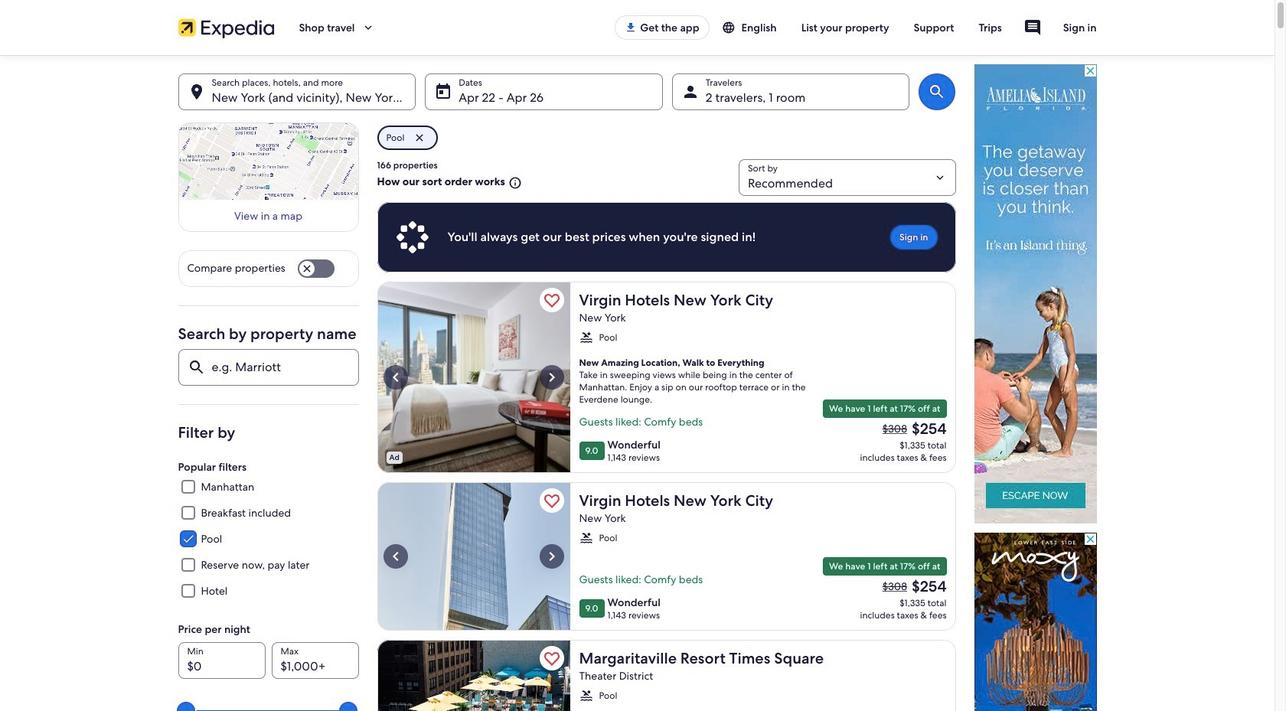 Task type: describe. For each thing, give the bounding box(es) containing it.
2 vertical spatial small image
[[579, 331, 593, 345]]

2 small image from the top
[[579, 689, 593, 703]]

exterior image for 2nd show next image for virgin hotels new york city from the bottom
[[377, 282, 570, 473]]

rooftop pool image
[[377, 640, 570, 711]]

search image
[[928, 83, 947, 101]]

exterior image for first show next image for virgin hotels new york city from the bottom of the page
[[377, 482, 570, 631]]

2 show next image for virgin hotels new york city image from the top
[[542, 547, 561, 566]]

1 show next image for virgin hotels new york city image from the top
[[542, 368, 561, 387]]

1 small image from the top
[[579, 531, 593, 545]]

download the app button image
[[625, 21, 637, 34]]

$1,000 and above, Maximum, Price per night range field
[[187, 694, 349, 711]]



Task type: vqa. For each thing, say whether or not it's contained in the screenshot.
Search image
yes



Task type: locate. For each thing, give the bounding box(es) containing it.
show previous image for virgin hotels new york city image for first show next image for virgin hotels new york city from the bottom of the page
[[386, 547, 405, 566]]

room image for 1st small icon from the top
[[570, 482, 763, 631]]

static map image image
[[178, 122, 359, 200]]

2 horizontal spatial small image
[[722, 21, 741, 34]]

room image
[[570, 282, 763, 473], [570, 482, 763, 631]]

$0, Minimum, Price per night range field
[[187, 694, 349, 711]]

show previous image for virgin hotels new york city image
[[386, 368, 405, 387], [386, 547, 405, 566]]

room image for small image to the bottom
[[570, 282, 763, 473]]

1 vertical spatial show next image for virgin hotels new york city image
[[542, 547, 561, 566]]

small image
[[579, 531, 593, 545], [579, 689, 593, 703]]

$0, Minimum, Price per night text field
[[178, 642, 265, 679]]

0 vertical spatial show previous image for virgin hotels new york city image
[[386, 368, 405, 387]]

expedia logo image
[[178, 17, 274, 38]]

trailing image
[[361, 21, 375, 34]]

$1,000 and above, Maximum, Price per night text field
[[271, 642, 359, 679]]

exterior image
[[377, 282, 570, 473], [377, 482, 570, 631], [570, 640, 763, 711]]

2 room image from the top
[[570, 482, 763, 631]]

0 vertical spatial small image
[[579, 531, 593, 545]]

1 vertical spatial small image
[[579, 689, 593, 703]]

1 vertical spatial small image
[[505, 176, 522, 190]]

1 vertical spatial room image
[[570, 482, 763, 631]]

1 vertical spatial exterior image
[[377, 482, 570, 631]]

0 vertical spatial small image
[[722, 21, 741, 34]]

1 show previous image for virgin hotels new york city image from the top
[[386, 368, 405, 387]]

1 horizontal spatial small image
[[579, 331, 593, 345]]

show next image for virgin hotels new york city image
[[542, 368, 561, 387], [542, 547, 561, 566]]

0 vertical spatial exterior image
[[377, 282, 570, 473]]

1 room image from the top
[[570, 282, 763, 473]]

0 horizontal spatial small image
[[505, 176, 522, 190]]

0 vertical spatial room image
[[570, 282, 763, 473]]

2 show previous image for virgin hotels new york city image from the top
[[386, 547, 405, 566]]

2 vertical spatial exterior image
[[570, 640, 763, 711]]

communication center icon image
[[1023, 18, 1042, 37]]

small image
[[722, 21, 741, 34], [505, 176, 522, 190], [579, 331, 593, 345]]

0 vertical spatial show next image for virgin hotels new york city image
[[542, 368, 561, 387]]

show previous image for virgin hotels new york city image for 2nd show next image for virgin hotels new york city from the bottom
[[386, 368, 405, 387]]

1 vertical spatial show previous image for virgin hotels new york city image
[[386, 547, 405, 566]]



